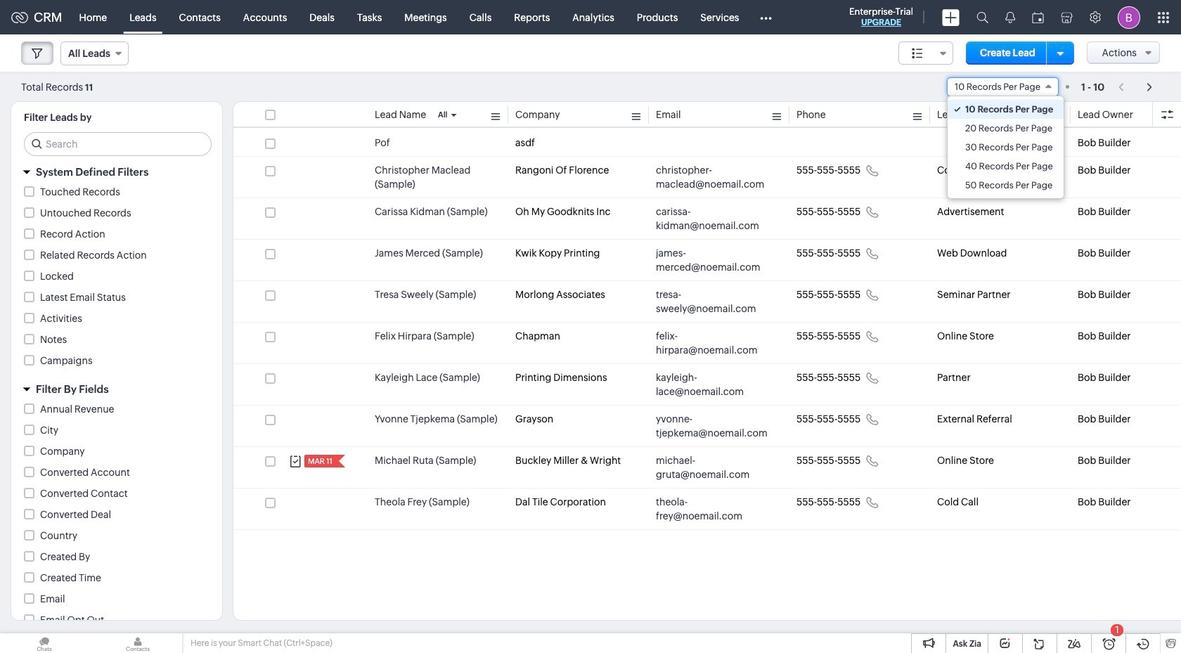 Task type: locate. For each thing, give the bounding box(es) containing it.
4 option from the top
[[948, 157, 1064, 176]]

Search text field
[[25, 133, 211, 155]]

row group
[[233, 129, 1181, 530]]

size image
[[912, 47, 923, 60]]

None field
[[60, 41, 129, 65], [899, 41, 953, 65], [947, 77, 1059, 96], [60, 41, 129, 65], [947, 77, 1059, 96]]

5 option from the top
[[948, 176, 1064, 195]]

option
[[948, 100, 1064, 119], [948, 119, 1064, 138], [948, 138, 1064, 157], [948, 157, 1064, 176], [948, 176, 1064, 195]]

list box
[[948, 96, 1064, 198]]



Task type: describe. For each thing, give the bounding box(es) containing it.
contacts image
[[94, 633, 182, 653]]

3 option from the top
[[948, 138, 1064, 157]]

none field size
[[899, 41, 953, 65]]

Other Modules field
[[751, 6, 781, 28]]

calendar image
[[1032, 12, 1044, 23]]

create menu element
[[934, 0, 968, 34]]

signals element
[[997, 0, 1024, 34]]

chats image
[[0, 633, 89, 653]]

2 option from the top
[[948, 119, 1064, 138]]

profile image
[[1118, 6, 1140, 28]]

logo image
[[11, 12, 28, 23]]

search element
[[968, 0, 997, 34]]

search image
[[977, 11, 988, 23]]

signals image
[[1005, 11, 1015, 23]]

create menu image
[[942, 9, 960, 26]]

profile element
[[1109, 0, 1149, 34]]

1 option from the top
[[948, 100, 1064, 119]]



Task type: vqa. For each thing, say whether or not it's contained in the screenshot.
image
no



